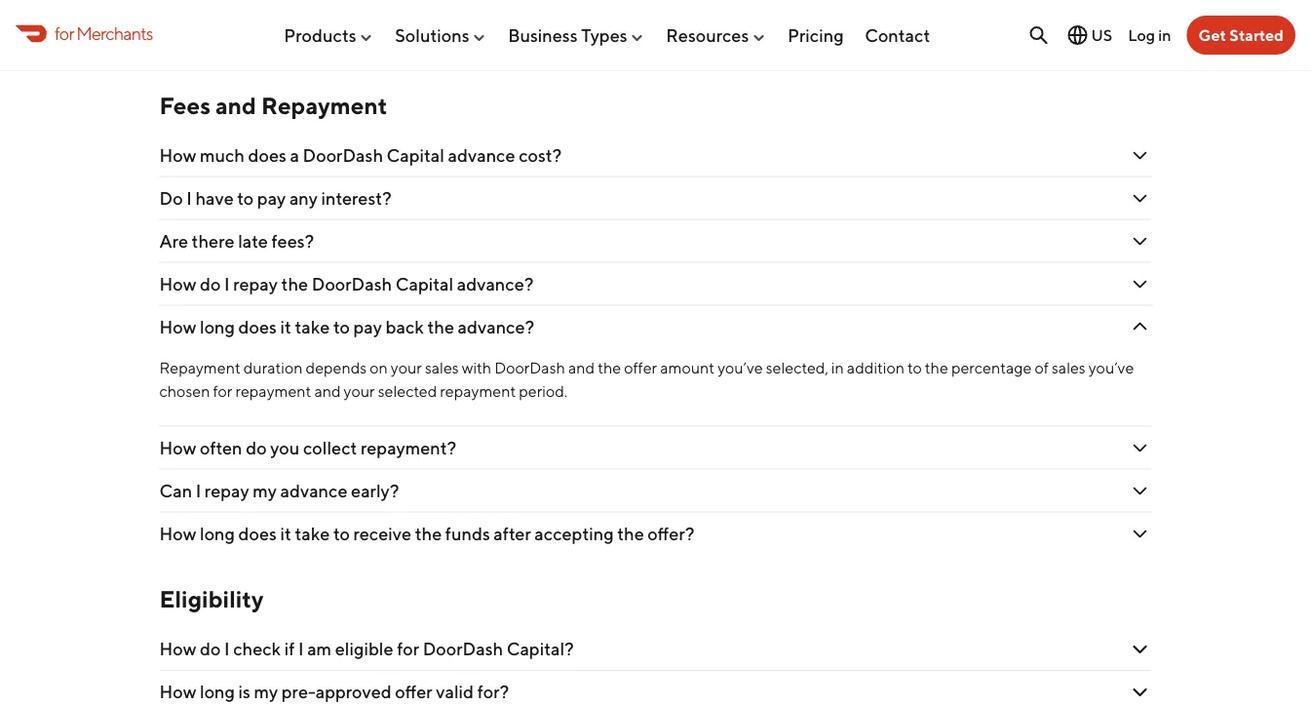 Task type: locate. For each thing, give the bounding box(es) containing it.
it down can i repay my advance early?
[[280, 523, 291, 544]]

if
[[284, 639, 295, 660]]

long up eligibility
[[200, 523, 235, 544]]

advance
[[448, 145, 515, 166], [280, 480, 348, 501]]

you've
[[718, 359, 763, 377], [1089, 359, 1134, 377]]

1 it from the top
[[280, 317, 291, 338]]

period.
[[519, 382, 568, 400]]

have
[[195, 188, 234, 209]]

you've right of
[[1089, 359, 1134, 377]]

pay left "any"
[[257, 188, 286, 209]]

am
[[307, 639, 332, 660]]

offer inside repayment duration depends on your sales with doordash and the offer amount you've selected, in addition to the percentage of sales you've chosen for repayment and your selected repayment period.
[[624, 359, 657, 377]]

how for how do i check if i am eligible for doordash capital?
[[159, 639, 196, 660]]

long
[[200, 317, 235, 338], [200, 523, 235, 544], [200, 682, 235, 703]]

it for receive
[[280, 523, 291, 544]]

repayment down 'with'
[[440, 382, 516, 400]]

1 vertical spatial and
[[568, 359, 595, 377]]

the left 'amount' on the bottom right
[[598, 359, 621, 377]]

1 vertical spatial capital
[[396, 274, 454, 295]]

2 it from the top
[[280, 523, 291, 544]]

types
[[581, 25, 628, 45]]

collect
[[303, 437, 357, 458]]

1 vertical spatial in
[[832, 359, 844, 377]]

capital up back
[[396, 274, 454, 295]]

i right can
[[196, 480, 201, 501]]

is
[[208, 29, 220, 50], [239, 682, 251, 703]]

0 vertical spatial long
[[200, 317, 235, 338]]

6 chevron down image from the top
[[1129, 638, 1152, 661]]

approved
[[316, 682, 392, 703]]

are there late fees?
[[159, 231, 318, 252]]

long for how long is my pre-approved offer valid for?
[[200, 682, 235, 703]]

offer left valid
[[395, 682, 433, 703]]

to
[[237, 188, 254, 209], [333, 317, 350, 338], [908, 359, 922, 377], [333, 523, 350, 544]]

often
[[200, 437, 242, 458]]

1 repayment from the left
[[235, 382, 311, 400]]

2 long from the top
[[200, 523, 235, 544]]

0 vertical spatial does
[[248, 145, 287, 166]]

do left you
[[246, 437, 267, 458]]

1 vertical spatial is
[[239, 682, 251, 703]]

1 vertical spatial does
[[239, 317, 277, 338]]

advance?
[[457, 274, 534, 295], [458, 317, 535, 338]]

0 horizontal spatial repayment
[[235, 382, 311, 400]]

0 vertical spatial in
[[1159, 26, 1172, 44]]

valid
[[436, 682, 474, 703]]

get started
[[1199, 26, 1284, 44]]

2 sales from the left
[[1052, 359, 1086, 377]]

in left the addition
[[832, 359, 844, 377]]

1 take from the top
[[295, 317, 330, 338]]

does up 'duration'
[[239, 317, 277, 338]]

1 vertical spatial offer
[[395, 682, 433, 703]]

are
[[159, 231, 188, 252]]

long down check
[[200, 682, 235, 703]]

how for how much does a doordash capital advance cost?
[[159, 145, 196, 166]]

repay down late
[[233, 274, 278, 295]]

2 chevron down image from the top
[[1129, 144, 1152, 167]]

the right back
[[428, 317, 454, 338]]

can
[[159, 480, 192, 501]]

it for pay
[[280, 317, 291, 338]]

chevron down image for am
[[1129, 638, 1152, 661]]

take for receive
[[295, 523, 330, 544]]

1 horizontal spatial repayment
[[440, 382, 516, 400]]

is right what
[[208, 29, 220, 50]]

1 vertical spatial long
[[200, 523, 235, 544]]

pay
[[257, 188, 286, 209], [353, 317, 382, 338]]

sales left 'with'
[[425, 359, 459, 377]]

the
[[281, 274, 308, 295], [428, 317, 454, 338], [598, 359, 621, 377], [925, 359, 949, 377], [415, 523, 442, 544], [617, 523, 644, 544]]

early?
[[351, 480, 399, 501]]

0 horizontal spatial advance
[[280, 480, 348, 501]]

how long does it take to pay back the advance?
[[159, 317, 535, 338]]

in right log
[[1159, 26, 1172, 44]]

2 vertical spatial do
[[200, 639, 221, 660]]

for inside repayment duration depends on your sales with doordash and the offer amount you've selected, in addition to the percentage of sales you've chosen for repayment and your selected repayment period.
[[213, 382, 232, 400]]

0 horizontal spatial offer
[[395, 682, 433, 703]]

6 how from the top
[[159, 639, 196, 660]]

3 chevron down image from the top
[[1129, 316, 1152, 339]]

1 vertical spatial it
[[280, 523, 291, 544]]

0 vertical spatial advance
[[448, 145, 515, 166]]

7 how from the top
[[159, 682, 196, 703]]

long for how long does it take to pay back the advance?
[[200, 317, 235, 338]]

get
[[1199, 26, 1227, 44]]

for right eligible
[[397, 639, 419, 660]]

0 vertical spatial capital
[[387, 145, 445, 166]]

2 vertical spatial does
[[239, 523, 277, 544]]

amount
[[660, 359, 715, 377]]

offer
[[624, 359, 657, 377], [395, 682, 433, 703]]

take down can i repay my advance early?
[[295, 523, 330, 544]]

2 vertical spatial for
[[397, 639, 419, 660]]

1 horizontal spatial offer
[[624, 359, 657, 377]]

your down on
[[344, 382, 375, 400]]

1 horizontal spatial advance
[[448, 145, 515, 166]]

log
[[1128, 26, 1156, 44]]

resources
[[666, 25, 749, 45]]

eligible
[[335, 639, 394, 660]]

1 horizontal spatial pay
[[353, 317, 382, 338]]

selected
[[378, 382, 437, 400]]

for right the chosen
[[213, 382, 232, 400]]

capital?
[[507, 639, 574, 660]]

you've right 'amount' on the bottom right
[[718, 359, 763, 377]]

1 vertical spatial do
[[246, 437, 267, 458]]

1 horizontal spatial your
[[391, 359, 422, 377]]

us
[[1092, 26, 1113, 44]]

3 how from the top
[[159, 317, 196, 338]]

does for how much does a doordash capital advance cost?
[[248, 145, 287, 166]]

1 vertical spatial advance?
[[458, 317, 535, 338]]

repayment
[[261, 92, 388, 119], [159, 359, 241, 377]]

0 vertical spatial it
[[280, 317, 291, 338]]

1 horizontal spatial is
[[239, 682, 251, 703]]

1 vertical spatial advance
[[280, 480, 348, 501]]

2 chevron down image from the top
[[1129, 273, 1152, 296]]

and
[[215, 92, 256, 119], [568, 359, 595, 377], [314, 382, 341, 400]]

2 take from the top
[[295, 523, 330, 544]]

doordash up period.
[[495, 359, 566, 377]]

1 vertical spatial for
[[213, 382, 232, 400]]

repayment up the chosen
[[159, 359, 241, 377]]

for
[[55, 23, 74, 44], [213, 382, 232, 400], [397, 639, 419, 660]]

addition
[[847, 359, 905, 377]]

1 vertical spatial repayment
[[159, 359, 241, 377]]

advance down how often do you collect repayment?
[[280, 480, 348, 501]]

1 horizontal spatial sales
[[1052, 359, 1086, 377]]

long up the chosen
[[200, 317, 235, 338]]

1 how from the top
[[159, 145, 196, 166]]

0 horizontal spatial sales
[[425, 359, 459, 377]]

0 horizontal spatial is
[[208, 29, 220, 50]]

1 horizontal spatial and
[[314, 382, 341, 400]]

0 horizontal spatial and
[[215, 92, 256, 119]]

does
[[248, 145, 287, 166], [239, 317, 277, 338], [239, 523, 277, 544]]

it
[[280, 317, 291, 338], [280, 523, 291, 544]]

i
[[186, 188, 192, 209], [224, 274, 230, 295], [196, 480, 201, 501], [224, 639, 230, 660], [298, 639, 304, 660]]

doordash inside repayment duration depends on your sales with doordash and the offer amount you've selected, in addition to the percentage of sales you've chosen for repayment and your selected repayment period.
[[495, 359, 566, 377]]

4 how from the top
[[159, 437, 196, 458]]

pre-
[[282, 682, 316, 703]]

1 vertical spatial my
[[254, 682, 278, 703]]

repay down 'often'
[[205, 480, 249, 501]]

chevron down image
[[1129, 28, 1152, 52], [1129, 144, 1152, 167], [1129, 187, 1152, 210], [1129, 479, 1152, 503], [1129, 522, 1152, 546], [1129, 638, 1152, 661]]

pricing link
[[788, 17, 844, 53]]

do
[[200, 274, 221, 295], [246, 437, 267, 458], [200, 639, 221, 660]]

2 vertical spatial long
[[200, 682, 235, 703]]

resources link
[[666, 17, 767, 53]]

repayment down 'duration'
[[235, 382, 311, 400]]

repay
[[233, 274, 278, 295], [205, 480, 249, 501]]

1 horizontal spatial repayment
[[261, 92, 388, 119]]

1 horizontal spatial you've
[[1089, 359, 1134, 377]]

how do i check if i am eligible for doordash capital?
[[159, 639, 574, 660]]

0 vertical spatial for
[[55, 23, 74, 44]]

my left pre-
[[254, 682, 278, 703]]

chosen
[[159, 382, 210, 400]]

doordash up interest?
[[303, 145, 383, 166]]

0 horizontal spatial repayment
[[159, 359, 241, 377]]

0 vertical spatial offer
[[624, 359, 657, 377]]

0 vertical spatial and
[[215, 92, 256, 119]]

take up depends
[[295, 317, 330, 338]]

to right the addition
[[908, 359, 922, 377]]

my
[[253, 480, 277, 501], [254, 682, 278, 703]]

1 sales from the left
[[425, 359, 459, 377]]

2 how from the top
[[159, 274, 196, 295]]

advance left "cost?"
[[448, 145, 515, 166]]

chevron down image for valid
[[1129, 681, 1152, 704]]

0 vertical spatial pay
[[257, 188, 286, 209]]

my down you
[[253, 480, 277, 501]]

i right if
[[298, 639, 304, 660]]

do for repay
[[200, 274, 221, 295]]

chevron down image
[[1129, 230, 1152, 253], [1129, 273, 1152, 296], [1129, 316, 1152, 339], [1129, 437, 1152, 460], [1129, 681, 1152, 704]]

pricing
[[788, 25, 844, 45]]

0 vertical spatial do
[[200, 274, 221, 295]]

5 chevron down image from the top
[[1129, 681, 1152, 704]]

1 vertical spatial pay
[[353, 317, 382, 338]]

get started button
[[1187, 16, 1296, 55]]

it up 'duration'
[[280, 317, 291, 338]]

do down 'there' on the left top of the page
[[200, 274, 221, 295]]

pay left back
[[353, 317, 382, 338]]

sales
[[425, 359, 459, 377], [1052, 359, 1086, 377]]

1 vertical spatial take
[[295, 523, 330, 544]]

contact link
[[865, 17, 931, 53]]

is down check
[[239, 682, 251, 703]]

5 how from the top
[[159, 523, 196, 544]]

3 long from the top
[[200, 682, 235, 703]]

to inside repayment duration depends on your sales with doordash and the offer amount you've selected, in addition to the percentage of sales you've chosen for repayment and your selected repayment period.
[[908, 359, 922, 377]]

offer left 'amount' on the bottom right
[[624, 359, 657, 377]]

do left check
[[200, 639, 221, 660]]

0 horizontal spatial in
[[832, 359, 844, 377]]

your up the selected
[[391, 359, 422, 377]]

1 you've from the left
[[718, 359, 763, 377]]

doordash
[[303, 145, 383, 166], [312, 274, 392, 295], [495, 359, 566, 377], [423, 639, 503, 660]]

0 vertical spatial is
[[208, 29, 220, 50]]

interest?
[[321, 188, 392, 209]]

do
[[159, 188, 183, 209]]

1 long from the top
[[200, 317, 235, 338]]

1 horizontal spatial in
[[1159, 26, 1172, 44]]

chevron down image for interest?
[[1129, 187, 1152, 210]]

how
[[159, 145, 196, 166], [159, 274, 196, 295], [159, 317, 196, 338], [159, 437, 196, 458], [159, 523, 196, 544], [159, 639, 196, 660], [159, 682, 196, 703]]

3 chevron down image from the top
[[1129, 187, 1152, 210]]

5 chevron down image from the top
[[1129, 522, 1152, 546]]

depends
[[306, 359, 367, 377]]

with
[[462, 359, 492, 377]]

repayment up 'a'
[[261, 92, 388, 119]]

0 horizontal spatial you've
[[718, 359, 763, 377]]

for left merchants
[[55, 23, 74, 44]]

selected,
[[766, 359, 829, 377]]

does down can i repay my advance early?
[[239, 523, 277, 544]]

capital up interest?
[[387, 145, 445, 166]]

1 vertical spatial your
[[344, 382, 375, 400]]

sales right of
[[1052, 359, 1086, 377]]

0 vertical spatial my
[[253, 480, 277, 501]]

merchants
[[76, 23, 153, 44]]

offer?
[[648, 523, 695, 544]]

accepting
[[535, 523, 614, 544]]

receive
[[353, 523, 412, 544]]

does left 'a'
[[248, 145, 287, 166]]

i down the are there late fees? at top left
[[224, 274, 230, 295]]

0 vertical spatial take
[[295, 317, 330, 338]]

business types link
[[508, 17, 645, 53]]

your
[[391, 359, 422, 377], [344, 382, 375, 400]]

the left funds
[[415, 523, 442, 544]]

do i have to pay any interest?
[[159, 188, 392, 209]]

1 horizontal spatial for
[[213, 382, 232, 400]]

0 vertical spatial advance?
[[457, 274, 534, 295]]

in
[[1159, 26, 1172, 44], [832, 359, 844, 377]]



Task type: vqa. For each thing, say whether or not it's contained in the screenshot.
the right from
no



Task type: describe. For each thing, give the bounding box(es) containing it.
started
[[1230, 26, 1284, 44]]

products link
[[284, 17, 374, 53]]

for?
[[478, 682, 509, 703]]

log in link
[[1128, 26, 1172, 44]]

products
[[284, 25, 357, 45]]

chevron down image for advance?
[[1129, 273, 1152, 296]]

what
[[159, 29, 205, 50]]

the down fees?
[[281, 274, 308, 295]]

of
[[1035, 359, 1049, 377]]

any
[[290, 188, 318, 209]]

for merchants link
[[16, 20, 153, 47]]

to right have at the top
[[237, 188, 254, 209]]

how for how long is my pre-approved offer valid for?
[[159, 682, 196, 703]]

how for how long does it take to pay back the advance?
[[159, 317, 196, 338]]

4 chevron down image from the top
[[1129, 437, 1152, 460]]

my for pre-
[[254, 682, 278, 703]]

chevron down image for receive
[[1129, 522, 1152, 546]]

how much does a doordash capital advance cost?
[[159, 145, 562, 166]]

business
[[508, 25, 578, 45]]

long for how long does it take to receive the funds after accepting the offer?
[[200, 523, 235, 544]]

check
[[233, 639, 281, 660]]

how often do you collect repayment?
[[159, 437, 460, 458]]

0 horizontal spatial for
[[55, 23, 74, 44]]

repayment duration depends on your sales with doordash and the offer amount you've selected, in addition to the percentage of sales you've chosen for repayment and your selected repayment period.
[[159, 359, 1134, 400]]

how for how do i repay the doordash capital advance?
[[159, 274, 196, 295]]

0 horizontal spatial pay
[[257, 188, 286, 209]]

cost?
[[519, 145, 562, 166]]

does for how long does it take to receive the funds after accepting the offer?
[[239, 523, 277, 544]]

solutions
[[395, 25, 470, 45]]

0 vertical spatial your
[[391, 359, 422, 377]]

2 you've from the left
[[1089, 359, 1134, 377]]

fees?
[[272, 231, 314, 252]]

solutions link
[[395, 17, 487, 53]]

much
[[200, 145, 245, 166]]

late
[[238, 231, 268, 252]]

on
[[370, 359, 388, 377]]

you
[[270, 437, 300, 458]]

percentage
[[952, 359, 1032, 377]]

eligibility
[[159, 586, 264, 614]]

how long is my pre-approved offer valid for?
[[159, 682, 509, 703]]

doordash up how long does it take to pay back the advance?
[[312, 274, 392, 295]]

how for how long does it take to receive the funds after accepting the offer?
[[159, 523, 196, 544]]

my for advance
[[253, 480, 277, 501]]

what is parafin?
[[159, 29, 289, 50]]

funds
[[445, 523, 490, 544]]

how for how often do you collect repayment?
[[159, 437, 196, 458]]

globe line image
[[1066, 23, 1090, 47]]

after
[[494, 523, 531, 544]]

take for pay
[[295, 317, 330, 338]]

2 repayment from the left
[[440, 382, 516, 400]]

duration
[[244, 359, 303, 377]]

4 chevron down image from the top
[[1129, 479, 1152, 503]]

fees and repayment
[[159, 92, 388, 119]]

the left offer?
[[617, 523, 644, 544]]

contact
[[865, 25, 931, 45]]

log in
[[1128, 26, 1172, 44]]

2 horizontal spatial for
[[397, 639, 419, 660]]

0 vertical spatial repayment
[[261, 92, 388, 119]]

1 vertical spatial repay
[[205, 480, 249, 501]]

fees
[[159, 92, 211, 119]]

parafin?
[[224, 29, 289, 50]]

2 vertical spatial and
[[314, 382, 341, 400]]

how long does it take to receive the funds after accepting the offer?
[[159, 523, 695, 544]]

a
[[290, 145, 299, 166]]

do for check
[[200, 639, 221, 660]]

there
[[192, 231, 235, 252]]

i right do on the left
[[186, 188, 192, 209]]

the left percentage
[[925, 359, 949, 377]]

business types
[[508, 25, 628, 45]]

can i repay my advance early?
[[159, 480, 399, 501]]

2 horizontal spatial and
[[568, 359, 595, 377]]

how do i repay the doordash capital advance?
[[159, 274, 534, 295]]

back
[[386, 317, 424, 338]]

to left receive
[[333, 523, 350, 544]]

to up depends
[[333, 317, 350, 338]]

1 chevron down image from the top
[[1129, 28, 1152, 52]]

chevron down image for back
[[1129, 316, 1152, 339]]

does for how long does it take to pay back the advance?
[[239, 317, 277, 338]]

repayment?
[[361, 437, 457, 458]]

chevron down image for advance
[[1129, 144, 1152, 167]]

1 chevron down image from the top
[[1129, 230, 1152, 253]]

in inside repayment duration depends on your sales with doordash and the offer amount you've selected, in addition to the percentage of sales you've chosen for repayment and your selected repayment period.
[[832, 359, 844, 377]]

for merchants
[[55, 23, 153, 44]]

i left check
[[224, 639, 230, 660]]

0 vertical spatial repay
[[233, 274, 278, 295]]

repayment inside repayment duration depends on your sales with doordash and the offer amount you've selected, in addition to the percentage of sales you've chosen for repayment and your selected repayment period.
[[159, 359, 241, 377]]

doordash up valid
[[423, 639, 503, 660]]

0 horizontal spatial your
[[344, 382, 375, 400]]



